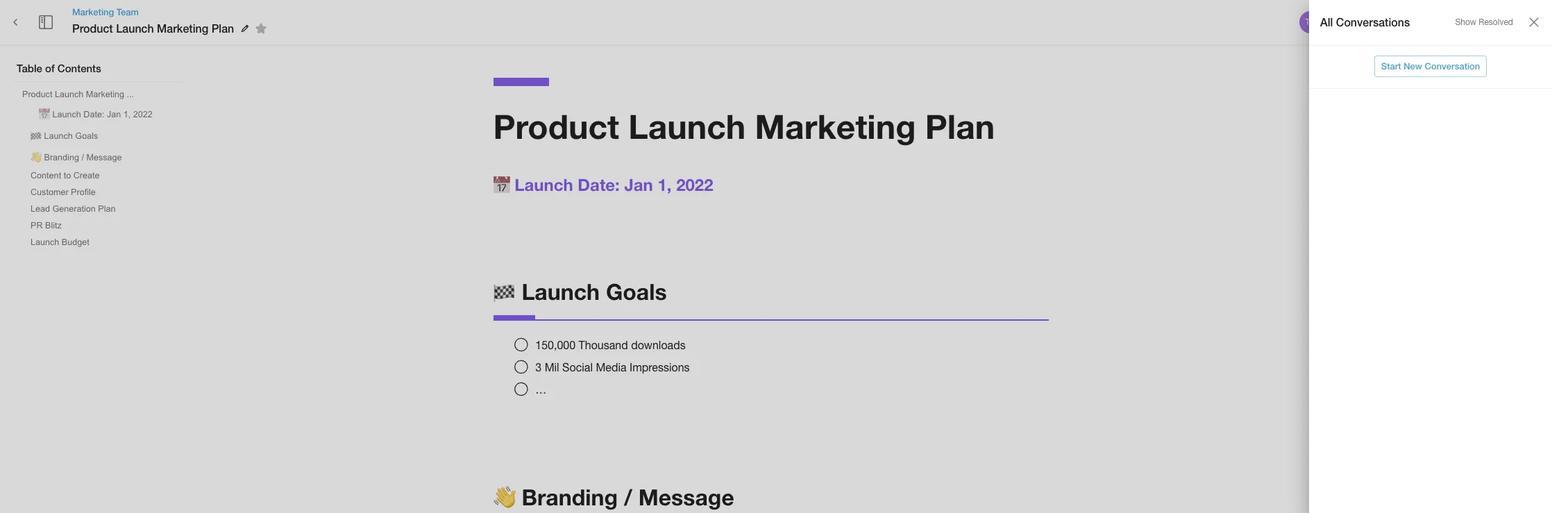 Task type: vqa. For each thing, say whether or not it's contained in the screenshot.
Enable
no



Task type: describe. For each thing, give the bounding box(es) containing it.
contents
[[58, 62, 101, 74]]

mil
[[545, 361, 559, 374]]

downloads
[[631, 339, 686, 351]]

2022 inside button
[[133, 110, 153, 119]]

plan inside content to create customer profile lead generation plan pr blitz launch budget
[[98, 204, 116, 214]]

customer
[[31, 187, 68, 197]]

create
[[73, 171, 100, 181]]

budget
[[62, 237, 89, 247]]

1 horizontal spatial product
[[72, 21, 113, 35]]

blitz
[[45, 221, 62, 231]]

📅 launch date: jan 1, 2022 inside button
[[39, 110, 153, 119]]

launch inside content to create customer profile lead generation plan pr blitz launch budget
[[31, 237, 59, 247]]

marketing team link
[[72, 5, 272, 18]]

🏁 launch goals button
[[25, 125, 104, 145]]

product launch marketing ... button
[[17, 87, 140, 102]]

pr blitz button
[[25, 218, 67, 233]]

👋 branding / message button
[[25, 147, 127, 167]]

📅 launch date: jan 1, 2022 button
[[33, 103, 158, 124]]

all conversations
[[1321, 15, 1410, 28]]

thousand
[[579, 339, 628, 351]]

lead generation plan button
[[25, 201, 121, 217]]

...
[[127, 90, 134, 99]]

of
[[45, 62, 55, 74]]

content
[[31, 171, 61, 181]]

jan inside button
[[107, 110, 121, 119]]

to
[[64, 171, 71, 181]]

show
[[1456, 18, 1477, 27]]

lead
[[31, 204, 50, 214]]

start new conversation
[[1382, 60, 1481, 72]]

👋 inside button
[[31, 153, 42, 162]]

tb
[[1306, 17, 1316, 27]]

1 horizontal spatial jan
[[625, 175, 653, 194]]

product inside button
[[22, 90, 52, 99]]

content to create customer profile lead generation plan pr blitz launch budget
[[31, 171, 116, 247]]

table of contents
[[17, 62, 101, 74]]

all
[[1321, 15, 1333, 28]]

3 mil social media impressions
[[536, 361, 690, 374]]

1 vertical spatial 📅
[[493, 175, 510, 194]]

conversation
[[1425, 60, 1481, 72]]

👋 branding / message inside button
[[31, 153, 122, 162]]

date: inside button
[[84, 110, 104, 119]]

/ inside button
[[82, 153, 84, 162]]

🏁 inside "button"
[[31, 131, 42, 141]]

1, inside button
[[123, 110, 131, 119]]

1 vertical spatial /
[[624, 484, 632, 511]]

1 horizontal spatial goals
[[606, 278, 667, 305]]

tb button
[[1298, 9, 1324, 35]]

150,000
[[536, 339, 576, 351]]

message inside button
[[86, 153, 122, 162]]



Task type: locate. For each thing, give the bounding box(es) containing it.
conversations
[[1337, 15, 1410, 28]]

📅 launch date: jan 1, 2022
[[39, 110, 153, 119], [493, 175, 714, 194]]

📅 inside button
[[39, 110, 50, 119]]

1 vertical spatial 👋
[[493, 484, 516, 511]]

start
[[1382, 60, 1402, 72]]

date:
[[84, 110, 104, 119], [578, 175, 620, 194]]

resolved
[[1479, 18, 1514, 27]]

1 vertical spatial product
[[22, 90, 52, 99]]

1 horizontal spatial message
[[639, 484, 734, 511]]

1 vertical spatial product launch marketing plan
[[493, 106, 995, 146]]

0 vertical spatial 🏁 launch goals
[[31, 131, 98, 141]]

0 vertical spatial jan
[[107, 110, 121, 119]]

0 horizontal spatial 👋
[[31, 153, 42, 162]]

🏁
[[31, 131, 42, 141], [493, 278, 516, 305]]

more button
[[1481, 12, 1526, 33]]

goals up the downloads
[[606, 278, 667, 305]]

1 vertical spatial 1,
[[658, 175, 672, 194]]

0 horizontal spatial date:
[[84, 110, 104, 119]]

1 horizontal spatial 🏁 launch goals
[[493, 278, 667, 305]]

0 vertical spatial product launch marketing plan
[[72, 21, 234, 35]]

0 horizontal spatial message
[[86, 153, 122, 162]]

0 horizontal spatial 📅 launch date: jan 1, 2022
[[39, 110, 153, 119]]

launch
[[116, 21, 154, 35], [55, 90, 84, 99], [629, 106, 746, 146], [52, 110, 81, 119], [44, 131, 73, 141], [515, 175, 573, 194], [31, 237, 59, 247], [522, 278, 600, 305]]

1 horizontal spatial /
[[624, 484, 632, 511]]

product launch marketing plan
[[72, 21, 234, 35], [493, 106, 995, 146]]

0 vertical spatial 👋
[[31, 153, 42, 162]]

0 vertical spatial product
[[72, 21, 113, 35]]

content to create button
[[25, 168, 105, 183]]

2 vertical spatial plan
[[98, 204, 116, 214]]

2022
[[133, 110, 153, 119], [676, 175, 714, 194]]

marketing team
[[72, 6, 139, 17]]

0 horizontal spatial 🏁
[[31, 131, 42, 141]]

0 vertical spatial message
[[86, 153, 122, 162]]

1 vertical spatial 🏁
[[493, 278, 516, 305]]

…
[[536, 383, 547, 396]]

branding
[[44, 153, 79, 162], [522, 484, 618, 511]]

🏁 launch goals up 👋 branding / message button at the left top of page
[[31, 131, 98, 141]]

0 vertical spatial goals
[[75, 131, 98, 141]]

marketing inside button
[[86, 90, 124, 99]]

🏁 launch goals up the thousand
[[493, 278, 667, 305]]

branding inside button
[[44, 153, 79, 162]]

2 horizontal spatial product
[[493, 106, 619, 146]]

0 vertical spatial 📅
[[39, 110, 50, 119]]

👋 branding / message
[[31, 153, 122, 162], [493, 484, 734, 511]]

1 vertical spatial 2022
[[676, 175, 714, 194]]

product launch marketing ...
[[22, 90, 134, 99]]

0 horizontal spatial branding
[[44, 153, 79, 162]]

goals
[[75, 131, 98, 141], [606, 278, 667, 305]]

1 horizontal spatial 📅
[[493, 175, 510, 194]]

2 vertical spatial product
[[493, 106, 619, 146]]

0 vertical spatial 📅 launch date: jan 1, 2022
[[39, 110, 153, 119]]

1 horizontal spatial date:
[[578, 175, 620, 194]]

1 horizontal spatial plan
[[212, 21, 234, 35]]

product
[[72, 21, 113, 35], [22, 90, 52, 99], [493, 106, 619, 146]]

0 vertical spatial /
[[82, 153, 84, 162]]

team
[[117, 6, 139, 17]]

new
[[1404, 60, 1423, 72]]

customer profile button
[[25, 185, 101, 200]]

1 horizontal spatial 1,
[[658, 175, 672, 194]]

1 horizontal spatial 2022
[[676, 175, 714, 194]]

3
[[536, 361, 542, 374]]

1,
[[123, 110, 131, 119], [658, 175, 672, 194]]

generation
[[52, 204, 96, 214]]

impressions
[[630, 361, 690, 374]]

launch inside product launch marketing ... button
[[55, 90, 84, 99]]

0 horizontal spatial /
[[82, 153, 84, 162]]

start new conversation button
[[1375, 56, 1488, 77]]

marketing
[[72, 6, 114, 17], [157, 21, 208, 35], [86, 90, 124, 99], [755, 106, 916, 146]]

media
[[596, 361, 627, 374]]

0 horizontal spatial 📅
[[39, 110, 50, 119]]

1 horizontal spatial 🏁
[[493, 278, 516, 305]]

0 vertical spatial 1,
[[123, 110, 131, 119]]

0 vertical spatial date:
[[84, 110, 104, 119]]

table
[[17, 62, 42, 74]]

0 vertical spatial 2022
[[133, 110, 153, 119]]

1 horizontal spatial 👋 branding / message
[[493, 484, 734, 511]]

more
[[1493, 16, 1514, 28]]

👋
[[31, 153, 42, 162], [493, 484, 516, 511]]

1 vertical spatial goals
[[606, 278, 667, 305]]

1 horizontal spatial 👋
[[493, 484, 516, 511]]

0 vertical spatial 🏁
[[31, 131, 42, 141]]

🏁 launch goals inside "button"
[[31, 131, 98, 141]]

150,000 thousand downloads
[[536, 339, 686, 351]]

0 horizontal spatial plan
[[98, 204, 116, 214]]

show resolved
[[1456, 18, 1514, 27]]

0 horizontal spatial 2022
[[133, 110, 153, 119]]

1 vertical spatial plan
[[925, 106, 995, 146]]

goals up 👋 branding / message button at the left top of page
[[75, 131, 98, 141]]

1 vertical spatial 📅 launch date: jan 1, 2022
[[493, 175, 714, 194]]

1 horizontal spatial 📅 launch date: jan 1, 2022
[[493, 175, 714, 194]]

1 vertical spatial 🏁 launch goals
[[493, 278, 667, 305]]

message
[[86, 153, 122, 162], [639, 484, 734, 511]]

jan
[[107, 110, 121, 119], [625, 175, 653, 194]]

1 vertical spatial branding
[[522, 484, 618, 511]]

0 horizontal spatial product
[[22, 90, 52, 99]]

1 vertical spatial 👋 branding / message
[[493, 484, 734, 511]]

0 horizontal spatial 1,
[[123, 110, 131, 119]]

0 vertical spatial branding
[[44, 153, 79, 162]]

social
[[563, 361, 593, 374]]

launch inside 🏁 launch goals "button"
[[44, 131, 73, 141]]

📅
[[39, 110, 50, 119], [493, 175, 510, 194]]

🏁 launch goals
[[31, 131, 98, 141], [493, 278, 667, 305]]

1 vertical spatial date:
[[578, 175, 620, 194]]

1 horizontal spatial branding
[[522, 484, 618, 511]]

0 horizontal spatial 🏁 launch goals
[[31, 131, 98, 141]]

goals inside "button"
[[75, 131, 98, 141]]

plan
[[212, 21, 234, 35], [925, 106, 995, 146], [98, 204, 116, 214]]

0 horizontal spatial 👋 branding / message
[[31, 153, 122, 162]]

profile
[[71, 187, 96, 197]]

launch budget button
[[25, 235, 95, 250]]

0 horizontal spatial product launch marketing plan
[[72, 21, 234, 35]]

1 vertical spatial message
[[639, 484, 734, 511]]

0 horizontal spatial goals
[[75, 131, 98, 141]]

2 horizontal spatial plan
[[925, 106, 995, 146]]

0 vertical spatial 👋 branding / message
[[31, 153, 122, 162]]

pr
[[31, 221, 43, 231]]

/
[[82, 153, 84, 162], [624, 484, 632, 511]]

1 vertical spatial jan
[[625, 175, 653, 194]]

launch inside 📅 launch date: jan 1, 2022 button
[[52, 110, 81, 119]]

1 horizontal spatial product launch marketing plan
[[493, 106, 995, 146]]

0 horizontal spatial jan
[[107, 110, 121, 119]]

0 vertical spatial plan
[[212, 21, 234, 35]]



